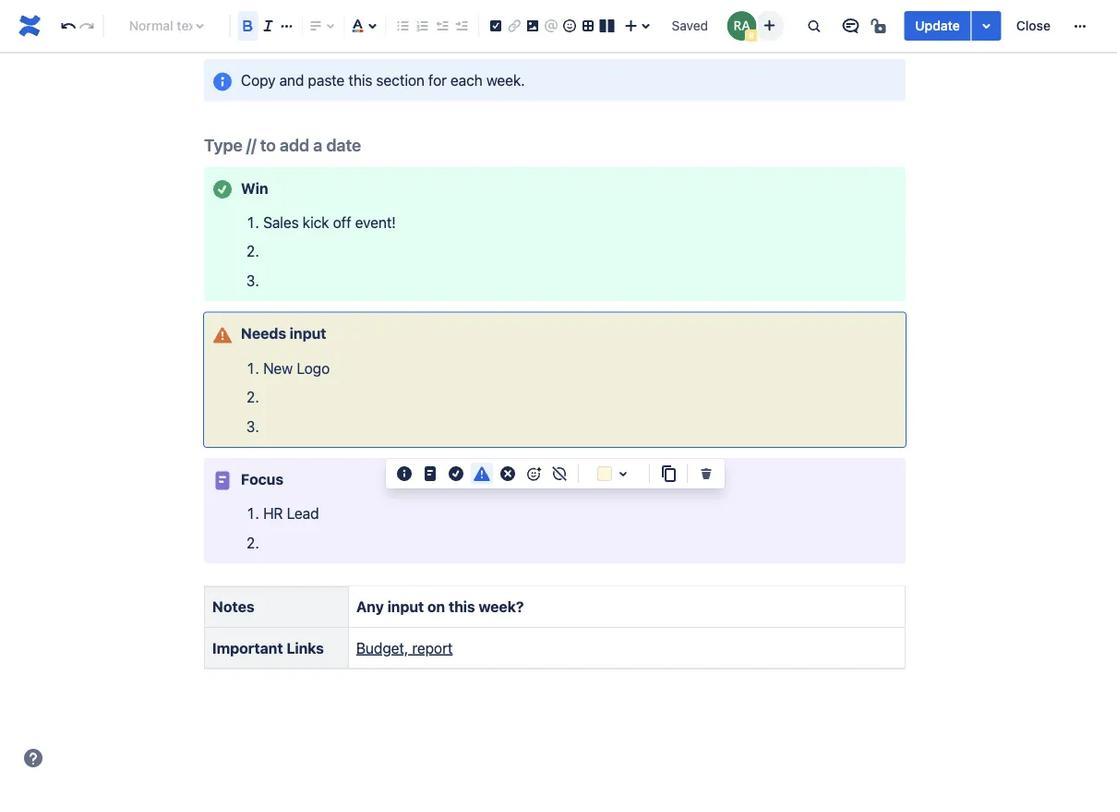 Task type: vqa. For each thing, say whether or not it's contained in the screenshot.
the rightmost Spaces
no



Task type: describe. For each thing, give the bounding box(es) containing it.
new logo
[[263, 360, 330, 377]]

indent tab image
[[451, 15, 473, 37]]

more image
[[1070, 15, 1092, 37]]

input for any
[[388, 599, 424, 616]]

copy
[[241, 72, 276, 89]]

panel note image
[[212, 470, 234, 492]]

event!
[[355, 214, 396, 232]]

bullet list ⌘⇧8 image
[[392, 15, 414, 37]]

budget, report
[[356, 640, 453, 657]]

confluence image
[[15, 11, 44, 41]]

lead
[[287, 505, 319, 523]]

this for on
[[449, 599, 475, 616]]

logo
[[297, 360, 330, 377]]

panel info image
[[212, 71, 234, 93]]

link image
[[503, 15, 526, 37]]

any input on this week?
[[356, 599, 524, 616]]

italic ⌘i image
[[257, 15, 280, 37]]

week?
[[479, 599, 524, 616]]

hr lead
[[263, 505, 319, 523]]

needs
[[241, 325, 286, 343]]

more formatting image
[[276, 15, 298, 37]]

focus
[[241, 471, 284, 488]]

kick
[[303, 214, 329, 232]]

each
[[451, 72, 483, 89]]

copy and paste this section for each week.
[[241, 72, 525, 89]]

undo ⌘z image
[[57, 15, 79, 37]]

confluence image
[[15, 11, 44, 41]]

bold ⌘b image
[[237, 15, 259, 37]]

ruby anderson image
[[727, 11, 757, 41]]

off
[[333, 214, 351, 232]]

on
[[428, 599, 445, 616]]

remove image
[[696, 463, 718, 485]]

action item image
[[485, 15, 507, 37]]

win
[[241, 180, 268, 197]]

update
[[916, 18, 960, 33]]

panel warning image
[[212, 325, 234, 347]]

new
[[263, 360, 293, 377]]

for
[[429, 72, 447, 89]]

invite to edit image
[[759, 14, 781, 36]]



Task type: locate. For each thing, give the bounding box(es) containing it.
week.
[[487, 72, 525, 89]]

this right paste
[[349, 72, 373, 89]]

0 vertical spatial this
[[349, 72, 373, 89]]

0 horizontal spatial input
[[290, 325, 326, 343]]

links
[[287, 640, 324, 657]]

1 vertical spatial input
[[388, 599, 424, 616]]

input
[[290, 325, 326, 343], [388, 599, 424, 616]]

saved
[[672, 18, 709, 33]]

1 horizontal spatial input
[[388, 599, 424, 616]]

redo ⌘⇧z image
[[76, 15, 98, 37]]

and
[[279, 72, 304, 89]]

0 horizontal spatial this
[[349, 72, 373, 89]]

1 horizontal spatial this
[[449, 599, 475, 616]]

error image
[[497, 463, 519, 485]]

comment icon image
[[840, 15, 862, 37]]

find and replace image
[[803, 15, 825, 37]]

Main content area, start typing to enter text. text field
[[193, 60, 917, 684]]

sales kick off event!
[[263, 214, 396, 232]]

any
[[356, 599, 384, 616]]

notes
[[212, 599, 254, 616]]

emoji image
[[559, 15, 581, 37]]

close button
[[1006, 11, 1062, 41]]

input for needs
[[290, 325, 326, 343]]

editor add emoji image
[[523, 463, 545, 485]]

copy image
[[658, 463, 680, 485]]

add image, video, or file image
[[522, 15, 544, 37]]

report
[[412, 640, 453, 657]]

this right on
[[449, 599, 475, 616]]

layouts image
[[596, 15, 618, 37]]

paste
[[308, 72, 345, 89]]

info image
[[393, 463, 416, 485]]

no restrictions image
[[869, 15, 892, 37]]

this
[[349, 72, 373, 89], [449, 599, 475, 616]]

help image
[[22, 747, 44, 769]]

sales
[[263, 214, 299, 232]]

budget,
[[356, 640, 409, 657]]

section
[[376, 72, 425, 89]]

0 vertical spatial input
[[290, 325, 326, 343]]

warning image
[[471, 463, 493, 485]]

adjust update settings image
[[976, 15, 998, 37]]

needs input
[[241, 325, 326, 343]]

background color image
[[612, 463, 635, 485]]

outdent ⇧tab image
[[431, 15, 453, 37]]

mention image
[[540, 15, 563, 37]]

panel success image
[[212, 179, 234, 201]]

important
[[212, 640, 283, 657]]

table image
[[578, 15, 600, 37]]

success image
[[445, 463, 467, 485]]

hr
[[263, 505, 283, 523]]

update button
[[905, 11, 971, 41]]

close
[[1017, 18, 1051, 33]]

numbered list ⌘⇧7 image
[[412, 15, 434, 37]]

important links
[[212, 640, 324, 657]]

this for paste
[[349, 72, 373, 89]]

input left on
[[388, 599, 424, 616]]

input up logo
[[290, 325, 326, 343]]

1 vertical spatial this
[[449, 599, 475, 616]]

remove emoji image
[[549, 463, 571, 485]]

note image
[[419, 463, 442, 485]]



